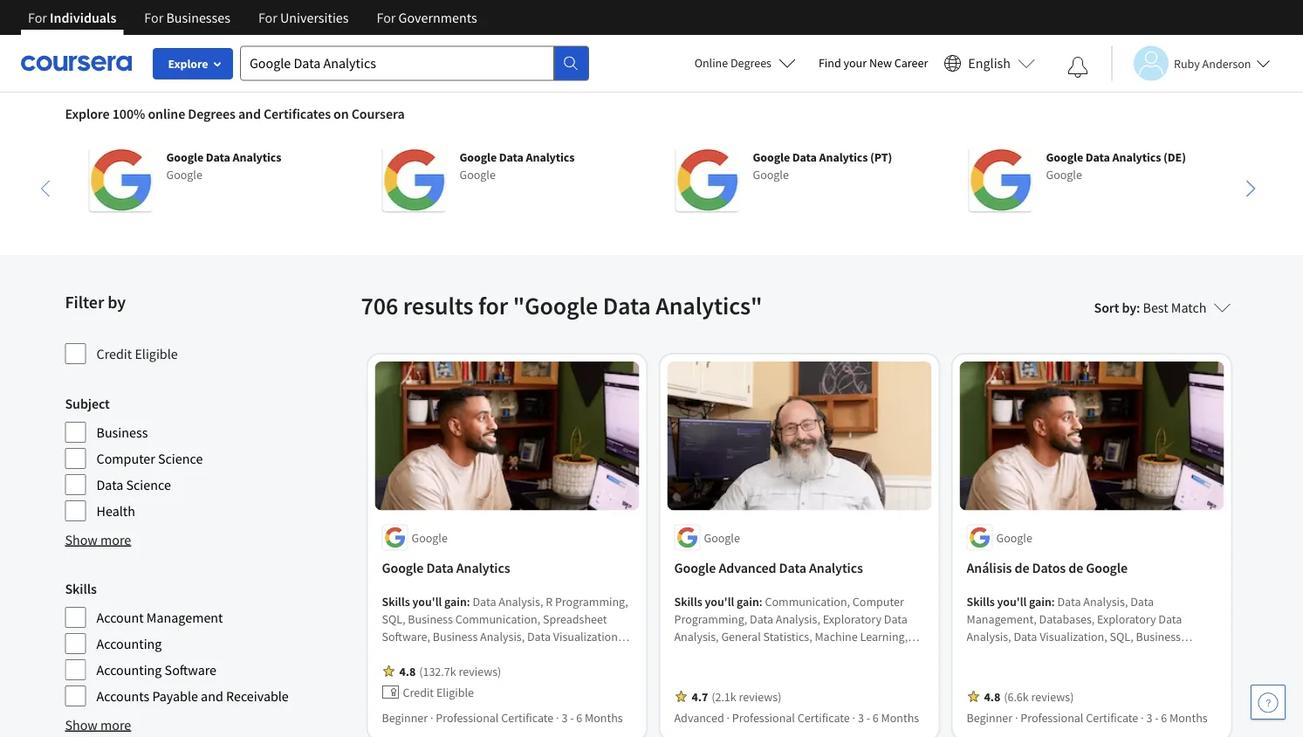 Task type: vqa. For each thing, say whether or not it's contained in the screenshot.
leftmost the Eligible
yes



Task type: describe. For each thing, give the bounding box(es) containing it.
: down the datos
[[1052, 593, 1056, 609]]

businesses
[[166, 9, 230, 26]]

accounting for accounting software
[[97, 661, 162, 679]]

find your new career link
[[810, 52, 937, 74]]

1 google data analytics google from the left
[[166, 149, 282, 183]]

tableau
[[774, 681, 815, 696]]

find your new career
[[819, 55, 929, 71]]

account
[[97, 609, 144, 626]]

0 horizontal spatial programming,
[[675, 611, 748, 627]]

0 horizontal spatial degrees
[[188, 105, 236, 122]]

for for individuals
[[28, 9, 47, 26]]

2 you'll from the left
[[705, 593, 735, 609]]

1 vertical spatial credit
[[403, 684, 434, 700]]

management
[[147, 609, 223, 626]]

show for accounts payable and receivable
[[65, 716, 98, 734]]

data inside subject group
[[97, 476, 123, 493]]

análisis de datos de google
[[967, 559, 1128, 577]]

you'll for google
[[413, 593, 442, 609]]

for universities
[[258, 9, 349, 26]]

receivable
[[226, 687, 289, 705]]

match
[[1172, 299, 1207, 316]]

online
[[148, 105, 185, 122]]

explore for explore 100% online degrees and certificates on coursera
[[65, 105, 110, 122]]

(pt)
[[871, 149, 893, 165]]

gain for google
[[445, 593, 467, 609]]

management,
[[675, 663, 745, 679]]

analytics inside google data analytics (de) google
[[1113, 149, 1162, 165]]

ruby anderson button
[[1112, 46, 1271, 81]]

2 google image from the left
[[383, 148, 446, 211]]

analytics inside google data analytics (pt) google
[[820, 149, 868, 165]]

2 · from the left
[[556, 710, 559, 725]]

regression,
[[862, 663, 921, 679]]

months for google advanced data analytics
[[882, 710, 920, 725]]

individuals
[[50, 9, 116, 26]]

4 google image from the left
[[970, 148, 1033, 211]]

anderson
[[1203, 55, 1252, 71]]

2 beginner · professional certificate · 3 - 6 months from the left
[[967, 710, 1208, 725]]

for
[[479, 290, 508, 321]]

1 google image from the left
[[90, 148, 152, 211]]

probability
[[726, 646, 782, 661]]

more for health
[[100, 531, 131, 548]]

1 6 from the left
[[577, 710, 583, 725]]

What do you want to learn? text field
[[240, 46, 555, 81]]

results
[[403, 290, 474, 321]]

computer inside communication, computer programming, data analysis, exploratory data analysis, general statistics, machine learning, planning, probability distribution, project management, python programming, regression, statistical analysis, tableau software
[[853, 593, 905, 609]]

4.7 (2.1k reviews)
[[692, 689, 782, 704]]

4.8 for google
[[400, 663, 416, 679]]

analytics inside "link"
[[457, 559, 510, 577]]

accounts payable and receivable
[[97, 687, 289, 705]]

sort by : best match
[[1095, 299, 1207, 316]]

find
[[819, 55, 842, 71]]

(de)
[[1164, 149, 1187, 165]]

6 · from the left
[[1142, 710, 1145, 725]]

datos
[[1033, 559, 1066, 577]]

- for análisis de datos de google
[[1156, 710, 1159, 725]]

skills down google data analytics
[[382, 593, 410, 609]]

4.7
[[692, 689, 708, 704]]

subject
[[65, 395, 110, 412]]

1 3 from the left
[[562, 710, 568, 725]]

statistical
[[675, 681, 725, 696]]

statistics,
[[764, 628, 813, 644]]

filter by
[[65, 291, 126, 313]]

career
[[895, 55, 929, 71]]

1 de from the left
[[1015, 559, 1030, 577]]

data inside google data analytics (pt) google
[[793, 149, 817, 165]]

ruby
[[1175, 55, 1201, 71]]

software inside communication, computer programming, data analysis, exploratory data analysis, general statistics, machine learning, planning, probability distribution, project management, python programming, regression, statistical analysis, tableau software
[[817, 681, 862, 696]]

reviews) for analytics
[[459, 663, 502, 679]]

certificates
[[264, 105, 331, 122]]

governments
[[399, 9, 477, 26]]

1 · from the left
[[431, 710, 434, 725]]

: down google data analytics
[[467, 593, 470, 609]]

advanced · professional certificate · 3 - 6 months
[[675, 710, 920, 725]]

706
[[361, 290, 398, 321]]

3 · from the left
[[727, 710, 730, 725]]

your
[[844, 55, 867, 71]]

: left best
[[1137, 299, 1141, 316]]

skills you'll gain : for análisis
[[967, 593, 1058, 609]]

for for businesses
[[144, 9, 164, 26]]

certificate for análisis de datos de google
[[1087, 710, 1139, 725]]

google advanced data analytics
[[675, 559, 864, 577]]

2 beginner from the left
[[967, 710, 1013, 725]]

more for accounts payable and receivable
[[100, 716, 131, 734]]

advanced inside 'link'
[[719, 559, 777, 577]]

google data analytics link
[[382, 558, 633, 579]]

show more for health
[[65, 531, 131, 548]]

for governments
[[377, 9, 477, 26]]

online degrees
[[695, 55, 772, 71]]

learning,
[[861, 628, 908, 644]]

data science
[[97, 476, 171, 493]]

subject group
[[65, 393, 351, 522]]

0 horizontal spatial credit
[[97, 345, 132, 362]]

planning,
[[675, 646, 723, 661]]

distribution,
[[784, 646, 848, 661]]

- for google advanced data analytics
[[867, 710, 871, 725]]

and inside skills group
[[201, 687, 223, 705]]

data inside 'link'
[[780, 559, 807, 577]]

communication,
[[765, 593, 851, 609]]

explore button
[[153, 48, 233, 79]]

help center image
[[1258, 692, 1279, 713]]

accounting for accounting
[[97, 635, 162, 652]]

online degrees button
[[681, 44, 810, 82]]

2 google data analytics google from the left
[[460, 149, 575, 183]]

"google
[[513, 290, 598, 321]]

1 vertical spatial eligible
[[437, 684, 474, 700]]

1 beginner from the left
[[382, 710, 428, 725]]

computer science
[[97, 450, 203, 467]]

health
[[97, 502, 135, 520]]

sort
[[1095, 299, 1120, 316]]

1 horizontal spatial and
[[238, 105, 261, 122]]

data inside google data analytics (de) google
[[1086, 149, 1111, 165]]

payable
[[152, 687, 198, 705]]

(132.7k
[[419, 663, 456, 679]]

coursera
[[352, 105, 405, 122]]

on
[[334, 105, 349, 122]]

100%
[[112, 105, 145, 122]]

6 for google advanced data analytics
[[873, 710, 879, 725]]

2 de from the left
[[1069, 559, 1084, 577]]

account management
[[97, 609, 223, 626]]

google data analytics (pt) google
[[753, 149, 893, 183]]

google data analytics
[[382, 559, 510, 577]]

accounts
[[97, 687, 150, 705]]

software inside skills group
[[165, 661, 217, 679]]

english button
[[937, 35, 1043, 92]]

3 for google advanced data analytics
[[858, 710, 864, 725]]

for individuals
[[28, 9, 116, 26]]

show notifications image
[[1068, 57, 1089, 78]]

communication, computer programming, data analysis, exploratory data analysis, general statistics, machine learning, planning, probability distribution, project management, python programming, regression, statistical analysis, tableau software
[[675, 593, 921, 696]]

analytics"
[[656, 290, 763, 321]]

degrees inside popup button
[[731, 55, 772, 71]]



Task type: locate. For each thing, give the bounding box(es) containing it.
1 show from the top
[[65, 531, 98, 548]]

2 more from the top
[[100, 716, 131, 734]]

1 horizontal spatial 3
[[858, 710, 864, 725]]

2 horizontal spatial you'll
[[998, 593, 1027, 609]]

0 horizontal spatial beginner · professional certificate · 3 - 6 months
[[382, 710, 623, 725]]

show more button down accounts
[[65, 714, 131, 735]]

1 horizontal spatial professional
[[732, 710, 796, 725]]

(2.1k
[[712, 689, 737, 704]]

análisis de datos de google link
[[967, 558, 1218, 579]]

1 horizontal spatial reviews)
[[739, 689, 782, 704]]

show down accounts
[[65, 716, 98, 734]]

by for filter
[[108, 291, 126, 313]]

·
[[431, 710, 434, 725], [556, 710, 559, 725], [727, 710, 730, 725], [853, 710, 856, 725], [1016, 710, 1019, 725], [1142, 710, 1145, 725]]

for
[[28, 9, 47, 26], [144, 9, 164, 26], [258, 9, 278, 26], [377, 9, 396, 26]]

1 show more from the top
[[65, 531, 131, 548]]

software
[[165, 661, 217, 679], [817, 681, 862, 696]]

credit
[[97, 345, 132, 362], [403, 684, 434, 700]]

computer up exploratory
[[853, 593, 905, 609]]

2 - from the left
[[867, 710, 871, 725]]

for for universities
[[258, 9, 278, 26]]

show down health
[[65, 531, 98, 548]]

1 vertical spatial software
[[817, 681, 862, 696]]

0 vertical spatial computer
[[97, 450, 155, 467]]

4.8 (6.6k reviews)
[[985, 689, 1075, 704]]

2 horizontal spatial months
[[1170, 710, 1208, 725]]

analytics
[[233, 149, 282, 165], [526, 149, 575, 165], [820, 149, 868, 165], [1113, 149, 1162, 165], [457, 559, 510, 577], [810, 559, 864, 577]]

1 accounting from the top
[[97, 635, 162, 652]]

accounting
[[97, 635, 162, 652], [97, 661, 162, 679]]

de right the datos
[[1069, 559, 1084, 577]]

1 certificate from the left
[[501, 710, 554, 725]]

3
[[562, 710, 568, 725], [858, 710, 864, 725], [1147, 710, 1153, 725]]

show more button for accounts payable and receivable
[[65, 714, 131, 735]]

science up data science
[[158, 450, 203, 467]]

1 horizontal spatial beginner
[[967, 710, 1013, 725]]

0 vertical spatial more
[[100, 531, 131, 548]]

show for health
[[65, 531, 98, 548]]

1 vertical spatial more
[[100, 716, 131, 734]]

beginner down (132.7k
[[382, 710, 428, 725]]

advanced down 4.7
[[675, 710, 725, 725]]

google inside google data analytics "link"
[[382, 559, 424, 577]]

1 you'll from the left
[[413, 593, 442, 609]]

2 show more button from the top
[[65, 714, 131, 735]]

0 vertical spatial software
[[165, 661, 217, 679]]

gain down google data analytics
[[445, 593, 467, 609]]

2 6 from the left
[[873, 710, 879, 725]]

credit down (132.7k
[[403, 684, 434, 700]]

professional for análisis de datos de google
[[1021, 710, 1084, 725]]

706 results for "google data analytics"
[[361, 290, 763, 321]]

3 gain from the left
[[1030, 593, 1052, 609]]

by right filter
[[108, 291, 126, 313]]

2 horizontal spatial -
[[1156, 710, 1159, 725]]

google inside google advanced data analytics 'link'
[[675, 559, 716, 577]]

1 vertical spatial show more button
[[65, 714, 131, 735]]

explore
[[168, 56, 208, 72], [65, 105, 110, 122]]

months for análisis de datos de google
[[1170, 710, 1208, 725]]

skills you'll gain : down google data analytics
[[382, 593, 473, 609]]

online
[[695, 55, 729, 71]]

1 horizontal spatial de
[[1069, 559, 1084, 577]]

for for governments
[[377, 9, 396, 26]]

1 vertical spatial explore
[[65, 105, 110, 122]]

google data analytics (de) google
[[1047, 149, 1187, 183]]

0 horizontal spatial skills you'll gain :
[[382, 593, 473, 609]]

1 horizontal spatial explore
[[168, 56, 208, 72]]

eligible
[[135, 345, 178, 362], [437, 684, 474, 700]]

google data analytics google
[[166, 149, 282, 183], [460, 149, 575, 183]]

0 horizontal spatial eligible
[[135, 345, 178, 362]]

1 professional from the left
[[436, 710, 499, 725]]

business
[[97, 424, 148, 441]]

1 horizontal spatial skills you'll gain :
[[675, 593, 765, 609]]

programming, up 'general'
[[675, 611, 748, 627]]

1 gain from the left
[[445, 593, 467, 609]]

by right sort
[[1123, 299, 1137, 316]]

1 horizontal spatial eligible
[[437, 684, 474, 700]]

0 horizontal spatial beginner
[[382, 710, 428, 725]]

3 skills you'll gain : from the left
[[967, 593, 1058, 609]]

science for data science
[[126, 476, 171, 493]]

for businesses
[[144, 9, 230, 26]]

science down computer science
[[126, 476, 171, 493]]

explore left '100%'
[[65, 105, 110, 122]]

3 certificate from the left
[[1087, 710, 1139, 725]]

accounting down account
[[97, 635, 162, 652]]

0 vertical spatial explore
[[168, 56, 208, 72]]

2 horizontal spatial skills you'll gain :
[[967, 593, 1058, 609]]

2 accounting from the top
[[97, 661, 162, 679]]

1 more from the top
[[100, 531, 131, 548]]

certificate for google advanced data analytics
[[798, 710, 850, 725]]

3 months from the left
[[1170, 710, 1208, 725]]

1 horizontal spatial certificate
[[798, 710, 850, 725]]

5 · from the left
[[1016, 710, 1019, 725]]

project
[[850, 646, 887, 661]]

you'll down análisis
[[998, 593, 1027, 609]]

3 professional from the left
[[1021, 710, 1084, 725]]

for left universities
[[258, 9, 278, 26]]

6 for análisis de datos de google
[[1162, 710, 1168, 725]]

and
[[238, 105, 261, 122], [201, 687, 223, 705]]

skills you'll gain :
[[382, 593, 473, 609], [675, 593, 765, 609], [967, 593, 1058, 609]]

science for computer science
[[158, 450, 203, 467]]

explore 100% online degrees and certificates on coursera
[[65, 105, 405, 122]]

1 horizontal spatial you'll
[[705, 593, 735, 609]]

general
[[722, 628, 761, 644]]

1 horizontal spatial credit eligible
[[403, 684, 474, 700]]

1 vertical spatial computer
[[853, 593, 905, 609]]

1 horizontal spatial 6
[[873, 710, 879, 725]]

for up the what do you want to learn? text box at the top left
[[377, 9, 396, 26]]

coursera image
[[21, 49, 132, 77]]

3 6 from the left
[[1162, 710, 1168, 725]]

you'll for análisis
[[998, 593, 1027, 609]]

eligible down 4.8 (132.7k reviews)
[[437, 684, 474, 700]]

3 for análisis de datos de google
[[1147, 710, 1153, 725]]

more down health
[[100, 531, 131, 548]]

4.8 for análisis
[[985, 689, 1001, 704]]

1 vertical spatial credit eligible
[[403, 684, 474, 700]]

1 horizontal spatial 4.8
[[985, 689, 1001, 704]]

4.8 (132.7k reviews)
[[400, 663, 502, 679]]

data inside "link"
[[427, 559, 454, 577]]

1 for from the left
[[28, 9, 47, 26]]

filter
[[65, 291, 104, 313]]

3 google image from the left
[[676, 148, 739, 211]]

analysis, up planning, at the bottom right of the page
[[675, 628, 719, 644]]

0 vertical spatial advanced
[[719, 559, 777, 577]]

0 horizontal spatial you'll
[[413, 593, 442, 609]]

0 horizontal spatial -
[[570, 710, 574, 725]]

1 skills you'll gain : from the left
[[382, 593, 473, 609]]

skills group
[[65, 578, 351, 707]]

3 you'll from the left
[[998, 593, 1027, 609]]

new
[[870, 55, 893, 71]]

professional down 4.7 (2.1k reviews)
[[732, 710, 796, 725]]

explore for explore
[[168, 56, 208, 72]]

4.8 left (6.6k at the right of page
[[985, 689, 1001, 704]]

1 horizontal spatial beginner · professional certificate · 3 - 6 months
[[967, 710, 1208, 725]]

0 vertical spatial accounting
[[97, 635, 162, 652]]

0 horizontal spatial credit eligible
[[97, 345, 178, 362]]

1 horizontal spatial credit
[[403, 684, 434, 700]]

4.8 left (132.7k
[[400, 663, 416, 679]]

professional down 4.8 (132.7k reviews)
[[436, 710, 499, 725]]

show more down accounts
[[65, 716, 131, 734]]

0 vertical spatial science
[[158, 450, 203, 467]]

reviews) right (132.7k
[[459, 663, 502, 679]]

2 professional from the left
[[732, 710, 796, 725]]

0 horizontal spatial reviews)
[[459, 663, 502, 679]]

1 horizontal spatial by
[[1123, 299, 1137, 316]]

gain down análisis de datos de google
[[1030, 593, 1052, 609]]

0 horizontal spatial by
[[108, 291, 126, 313]]

2 horizontal spatial 3
[[1147, 710, 1153, 725]]

skills down análisis
[[967, 593, 995, 609]]

2 show from the top
[[65, 716, 98, 734]]

reviews) down python
[[739, 689, 782, 704]]

1 beginner · professional certificate · 3 - 6 months from the left
[[382, 710, 623, 725]]

best
[[1144, 299, 1169, 316]]

1 horizontal spatial gain
[[737, 593, 760, 609]]

0 vertical spatial and
[[238, 105, 261, 122]]

1 months from the left
[[585, 710, 623, 725]]

show more button
[[65, 529, 131, 550], [65, 714, 131, 735]]

0 vertical spatial show more button
[[65, 529, 131, 550]]

1 vertical spatial accounting
[[97, 661, 162, 679]]

beginner · professional certificate · 3 - 6 months down 4.8 (6.6k reviews)
[[967, 710, 1208, 725]]

accounting software
[[97, 661, 217, 679]]

2 vertical spatial analysis,
[[727, 681, 772, 696]]

credit eligible
[[97, 345, 178, 362], [403, 684, 474, 700]]

3 for from the left
[[258, 9, 278, 26]]

you'll down google data analytics
[[413, 593, 442, 609]]

beginner · professional certificate · 3 - 6 months down 4.8 (132.7k reviews)
[[382, 710, 623, 725]]

analysis, down python
[[727, 681, 772, 696]]

:
[[1137, 299, 1141, 316], [467, 593, 470, 609], [760, 593, 763, 609], [1052, 593, 1056, 609]]

2 horizontal spatial certificate
[[1087, 710, 1139, 725]]

: down the google advanced data analytics
[[760, 593, 763, 609]]

0 horizontal spatial gain
[[445, 593, 467, 609]]

0 horizontal spatial certificate
[[501, 710, 554, 725]]

1 vertical spatial analysis,
[[675, 628, 719, 644]]

1 vertical spatial show more
[[65, 716, 131, 734]]

beginner down (6.6k at the right of page
[[967, 710, 1013, 725]]

professional down 4.8 (6.6k reviews)
[[1021, 710, 1084, 725]]

1 horizontal spatial -
[[867, 710, 871, 725]]

1 horizontal spatial months
[[882, 710, 920, 725]]

1 horizontal spatial analysis,
[[727, 681, 772, 696]]

0 horizontal spatial de
[[1015, 559, 1030, 577]]

beginner
[[382, 710, 428, 725], [967, 710, 1013, 725]]

2 gain from the left
[[737, 593, 760, 609]]

1 horizontal spatial degrees
[[731, 55, 772, 71]]

analysis,
[[776, 611, 821, 627], [675, 628, 719, 644], [727, 681, 772, 696]]

analytics inside 'link'
[[810, 559, 864, 577]]

1 vertical spatial programming,
[[786, 663, 859, 679]]

software down distribution,
[[817, 681, 862, 696]]

google image
[[90, 148, 152, 211], [383, 148, 446, 211], [676, 148, 739, 211], [970, 148, 1033, 211]]

computer inside subject group
[[97, 450, 155, 467]]

1 vertical spatial and
[[201, 687, 223, 705]]

(6.6k
[[1004, 689, 1029, 704]]

programming, down distribution,
[[786, 663, 859, 679]]

reviews)
[[459, 663, 502, 679], [739, 689, 782, 704], [1032, 689, 1075, 704]]

análisis
[[967, 559, 1013, 577]]

data
[[206, 149, 230, 165], [499, 149, 524, 165], [793, 149, 817, 165], [1086, 149, 1111, 165], [603, 290, 651, 321], [97, 476, 123, 493], [427, 559, 454, 577], [780, 559, 807, 577], [750, 611, 774, 627], [885, 611, 908, 627]]

3 - from the left
[[1156, 710, 1159, 725]]

0 horizontal spatial computer
[[97, 450, 155, 467]]

0 vertical spatial show more
[[65, 531, 131, 548]]

None search field
[[240, 46, 589, 81]]

2 horizontal spatial professional
[[1021, 710, 1084, 725]]

1 horizontal spatial computer
[[853, 593, 905, 609]]

0 horizontal spatial software
[[165, 661, 217, 679]]

1 show more button from the top
[[65, 529, 131, 550]]

1 vertical spatial degrees
[[188, 105, 236, 122]]

0 vertical spatial show
[[65, 531, 98, 548]]

you'll
[[413, 593, 442, 609], [705, 593, 735, 609], [998, 593, 1027, 609]]

0 horizontal spatial professional
[[436, 710, 499, 725]]

4.8
[[400, 663, 416, 679], [985, 689, 1001, 704]]

accounting up accounts
[[97, 661, 162, 679]]

programming,
[[675, 611, 748, 627], [786, 663, 859, 679]]

ruby anderson
[[1175, 55, 1252, 71]]

more down accounts
[[100, 716, 131, 734]]

gain up 'general'
[[737, 593, 760, 609]]

1 horizontal spatial google data analytics google
[[460, 149, 575, 183]]

0 horizontal spatial google data analytics google
[[166, 149, 282, 183]]

software up accounts payable and receivable
[[165, 661, 217, 679]]

reviews) for datos
[[1032, 689, 1075, 704]]

2 3 from the left
[[858, 710, 864, 725]]

2 skills you'll gain : from the left
[[675, 593, 765, 609]]

4 for from the left
[[377, 9, 396, 26]]

skills up planning, at the bottom right of the page
[[675, 593, 703, 609]]

6
[[577, 710, 583, 725], [873, 710, 879, 725], [1162, 710, 1168, 725]]

gain
[[445, 593, 467, 609], [737, 593, 760, 609], [1030, 593, 1052, 609]]

0 horizontal spatial 4.8
[[400, 663, 416, 679]]

eligible up business
[[135, 345, 178, 362]]

show more button down health
[[65, 529, 131, 550]]

0 horizontal spatial 6
[[577, 710, 583, 725]]

2 horizontal spatial gain
[[1030, 593, 1052, 609]]

0 vertical spatial eligible
[[135, 345, 178, 362]]

skills you'll gain : down análisis
[[967, 593, 1058, 609]]

and right payable
[[201, 687, 223, 705]]

credit down filter by
[[97, 345, 132, 362]]

reviews) for data
[[739, 689, 782, 704]]

skills up account
[[65, 580, 97, 597]]

2 for from the left
[[144, 9, 164, 26]]

0 horizontal spatial analysis,
[[675, 628, 719, 644]]

python
[[747, 663, 784, 679]]

0 vertical spatial programming,
[[675, 611, 748, 627]]

show more for accounts payable and receivable
[[65, 716, 131, 734]]

universities
[[280, 9, 349, 26]]

0 horizontal spatial explore
[[65, 105, 110, 122]]

2 horizontal spatial analysis,
[[776, 611, 821, 627]]

science
[[158, 450, 203, 467], [126, 476, 171, 493]]

1 vertical spatial 4.8
[[985, 689, 1001, 704]]

1 horizontal spatial programming,
[[786, 663, 859, 679]]

google
[[166, 149, 204, 165], [460, 149, 497, 165], [753, 149, 790, 165], [1047, 149, 1084, 165], [166, 167, 203, 183], [460, 167, 496, 183], [753, 167, 789, 183], [1047, 167, 1083, 183], [412, 530, 448, 545], [704, 530, 740, 545], [997, 530, 1033, 545], [382, 559, 424, 577], [675, 559, 716, 577], [1087, 559, 1128, 577]]

1 horizontal spatial software
[[817, 681, 862, 696]]

credit eligible down (132.7k
[[403, 684, 474, 700]]

gain for análisis
[[1030, 593, 1052, 609]]

google inside análisis de datos de google link
[[1087, 559, 1128, 577]]

1 vertical spatial science
[[126, 476, 171, 493]]

2 certificate from the left
[[798, 710, 850, 725]]

you'll up 'general'
[[705, 593, 735, 609]]

show more down health
[[65, 531, 131, 548]]

4 · from the left
[[853, 710, 856, 725]]

google advanced data analytics link
[[675, 558, 925, 579]]

english
[[969, 55, 1011, 72]]

1 vertical spatial show
[[65, 716, 98, 734]]

0 vertical spatial degrees
[[731, 55, 772, 71]]

and left certificates
[[238, 105, 261, 122]]

1 - from the left
[[570, 710, 574, 725]]

0 horizontal spatial and
[[201, 687, 223, 705]]

show more
[[65, 531, 131, 548], [65, 716, 131, 734]]

for left businesses
[[144, 9, 164, 26]]

computer down business
[[97, 450, 155, 467]]

2 months from the left
[[882, 710, 920, 725]]

skills you'll gain : for google
[[382, 593, 473, 609]]

0 vertical spatial analysis,
[[776, 611, 821, 627]]

advanced up 'general'
[[719, 559, 777, 577]]

2 horizontal spatial 6
[[1162, 710, 1168, 725]]

de left the datos
[[1015, 559, 1030, 577]]

machine
[[815, 628, 858, 644]]

2 show more from the top
[[65, 716, 131, 734]]

explore down for businesses
[[168, 56, 208, 72]]

professional for google advanced data analytics
[[732, 710, 796, 725]]

2 horizontal spatial reviews)
[[1032, 689, 1075, 704]]

professional
[[436, 710, 499, 725], [732, 710, 796, 725], [1021, 710, 1084, 725]]

banner navigation
[[14, 0, 491, 35]]

0 horizontal spatial months
[[585, 710, 623, 725]]

for left individuals
[[28, 9, 47, 26]]

skills
[[65, 580, 97, 597], [382, 593, 410, 609], [675, 593, 703, 609], [967, 593, 995, 609]]

show more button for health
[[65, 529, 131, 550]]

skills you'll gain : up 'general'
[[675, 593, 765, 609]]

3 3 from the left
[[1147, 710, 1153, 725]]

explore inside popup button
[[168, 56, 208, 72]]

0 vertical spatial credit eligible
[[97, 345, 178, 362]]

by for sort
[[1123, 299, 1137, 316]]

1 vertical spatial advanced
[[675, 710, 725, 725]]

0 horizontal spatial 3
[[562, 710, 568, 725]]

months
[[585, 710, 623, 725], [882, 710, 920, 725], [1170, 710, 1208, 725]]

credit eligible down filter by
[[97, 345, 178, 362]]

skills inside group
[[65, 580, 97, 597]]

analysis, down communication,
[[776, 611, 821, 627]]

0 vertical spatial credit
[[97, 345, 132, 362]]

reviews) right (6.6k at the right of page
[[1032, 689, 1075, 704]]

exploratory
[[823, 611, 882, 627]]

0 vertical spatial 4.8
[[400, 663, 416, 679]]



